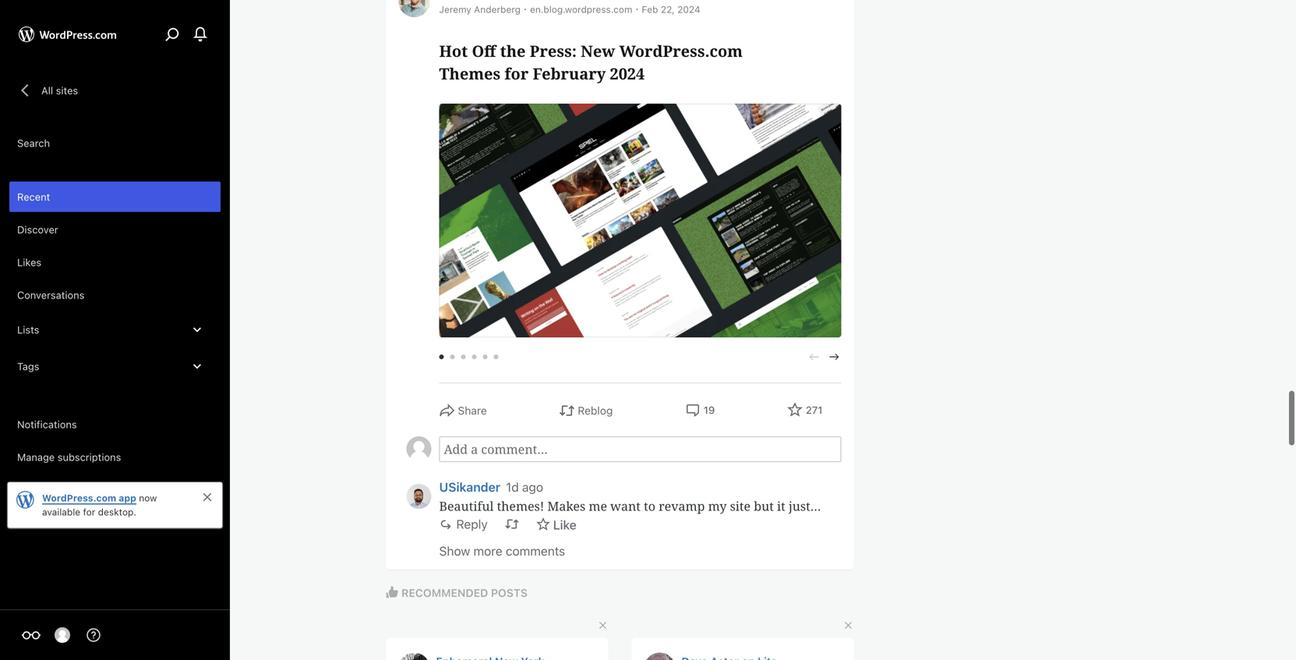Task type: describe. For each thing, give the bounding box(es) containing it.
anderberg
[[474, 4, 521, 15]]

app
[[119, 493, 136, 503]]

recent
[[17, 191, 50, 203]]

keyboard_arrow_down image for tags
[[189, 359, 205, 374]]

en.blog.wordpress.com link
[[530, 4, 632, 15]]

2024 inside jeremy anderberg · en.blog.wordpress.com · feb 22, 2024
[[677, 4, 700, 15]]

turn this comment into its own post button
[[505, 517, 519, 531]]

site
[[730, 497, 751, 514]]

manage subscriptions
[[17, 451, 121, 463]]

all sites link
[[9, 74, 85, 107]]

usikander
[[439, 480, 500, 494]]

en.blog.wordpress.com
[[530, 4, 632, 15]]

manage
[[17, 451, 55, 463]]

show more comments button
[[439, 540, 565, 563]]

next image
[[827, 350, 841, 364]]

reblog image
[[505, 517, 519, 531]]

wordpress.com inside hot off the press: new wordpress.com themes for february 2024
[[619, 40, 743, 61]]

available
[[42, 507, 80, 518]]

usikander image
[[406, 484, 431, 509]]

subscriptions
[[57, 451, 121, 463]]

hot off the press: new wordpress.com themes for february 2024 link
[[439, 40, 841, 85]]

1d
[[506, 480, 519, 494]]

to
[[644, 497, 655, 514]]

it
[[777, 497, 785, 514]]

but
[[754, 497, 774, 514]]

lists
[[17, 324, 39, 336]]

off
[[472, 40, 496, 61]]

271
[[806, 404, 823, 416]]

recommended posts
[[401, 587, 528, 600]]

my
[[708, 497, 727, 514]]

conversations
[[17, 289, 84, 301]]

helpful
[[590, 517, 633, 534]]

22,
[[661, 4, 675, 15]]

jeremy
[[439, 4, 471, 15]]

0 horizontal spatial greg robinson image
[[55, 627, 70, 643]]

jeremy anderberg · en.blog.wordpress.com · feb 22, 2024
[[439, 2, 700, 15]]

271 button
[[787, 402, 823, 420]]

19 button
[[685, 402, 715, 418]]

a
[[479, 517, 486, 534]]

reply
[[456, 517, 488, 532]]

2 · from the left
[[636, 2, 639, 15]]

reblog
[[578, 404, 613, 417]]

show
[[439, 544, 470, 559]]

tags
[[17, 360, 39, 372]]

themes!
[[497, 497, 544, 514]]

1 vertical spatial wordpress.com
[[42, 493, 116, 503]]

1 · from the left
[[524, 2, 527, 15]]

for inside hot off the press: new wordpress.com themes for february 2024
[[505, 63, 529, 84]]

all
[[41, 84, 53, 96]]

reader image
[[22, 626, 41, 645]]

more
[[474, 544, 502, 559]]

of
[[508, 517, 520, 534]]

dismiss this recommendation image
[[843, 620, 854, 631]]

sites
[[56, 84, 78, 96]]

lot
[[489, 517, 505, 534]]

ago
[[522, 480, 543, 494]]



Task type: vqa. For each thing, say whether or not it's contained in the screenshot.
Manage Subscriptions LINK
yes



Task type: locate. For each thing, give the bounding box(es) containing it.
hot
[[439, 40, 468, 61]]

usikander link
[[439, 478, 500, 494]]

hot off the press: new wordpress.com themes for february 2024
[[439, 40, 743, 84]]

0 horizontal spatial for
[[83, 507, 95, 518]]

likes
[[17, 256, 41, 268]]

new
[[581, 40, 615, 61]]

·
[[524, 2, 527, 15], [636, 2, 639, 15]]

group
[[406, 436, 841, 462]]

show more comments
[[439, 544, 565, 559]]

jeremy anderberg link
[[439, 4, 521, 15]]

Add a comment… text field
[[439, 436, 841, 462]]

want
[[610, 497, 641, 514]]

dismiss image
[[201, 491, 214, 503]]

discover
[[17, 224, 58, 235]]

jeremy anderberg image
[[399, 0, 430, 17]]

1 horizontal spatial ·
[[636, 2, 639, 15]]

keyboard_arrow_down image inside tags link
[[189, 359, 205, 374]]

effort!
[[523, 517, 560, 534]]

2 keyboard_arrow_down image from the top
[[189, 359, 205, 374]]

press:
[[530, 40, 577, 61]]

keyboard_arrow_down image
[[189, 322, 205, 337], [189, 359, 205, 374]]

the
[[500, 40, 526, 61]]

now available for desktop.
[[42, 493, 157, 518]]

keyboard_arrow_down image inside lists link
[[189, 322, 205, 337]]

dismiss this recommendation image
[[597, 620, 608, 631]]

reply button
[[439, 517, 488, 532]]

2024 right 22,
[[677, 4, 700, 15]]

1 vertical spatial greg robinson image
[[55, 627, 70, 643]]

share button
[[439, 402, 487, 419]]

like button
[[536, 517, 577, 533]]

tags link
[[9, 349, 221, 383]]

discover link
[[9, 214, 221, 245]]

notifications link
[[9, 409, 221, 440]]

0 horizontal spatial wordpress.com
[[42, 493, 116, 503]]

any
[[563, 517, 587, 534]]

0 vertical spatial wordpress.com
[[619, 40, 743, 61]]

19
[[704, 404, 715, 416]]

1 vertical spatial for
[[83, 507, 95, 518]]

seems
[[439, 517, 476, 534]]

1 vertical spatial 2024
[[610, 63, 645, 84]]

feb
[[642, 4, 658, 15]]

1 horizontal spatial greg robinson image
[[406, 436, 431, 461]]

0 vertical spatial 2024
[[677, 4, 700, 15]]

now
[[139, 493, 157, 503]]

search link
[[9, 128, 221, 158]]

manage subscriptions link
[[9, 442, 221, 472]]

pager controls element
[[439, 350, 841, 364]]

just
[[789, 497, 810, 514]]

search
[[17, 137, 50, 149]]

desktop.
[[98, 507, 136, 518]]

· left feb
[[636, 2, 639, 15]]

keyboard_arrow_down image for lists
[[189, 322, 205, 337]]

1 horizontal spatial for
[[505, 63, 529, 84]]

for
[[505, 63, 529, 84], [83, 507, 95, 518]]

1 vertical spatial keyboard_arrow_down image
[[189, 359, 205, 374]]

makes
[[547, 497, 585, 514]]

0 vertical spatial keyboard_arrow_down image
[[189, 322, 205, 337]]

revamp
[[659, 497, 705, 514]]

tips?
[[636, 517, 663, 534]]

greg robinson image right reader icon
[[55, 627, 70, 643]]

all sites
[[41, 84, 78, 96]]

wordpress.com down feb 22, 2024 link
[[619, 40, 743, 61]]

feb 22, 2024 link
[[642, 4, 700, 15]]

1 keyboard_arrow_down image from the top
[[189, 322, 205, 337]]

for down the
[[505, 63, 529, 84]]

0 horizontal spatial ·
[[524, 2, 527, 15]]

conversations link
[[9, 280, 221, 310]]

for down wordpress.com app
[[83, 507, 95, 518]]

recommended
[[401, 587, 488, 600]]

1d ago link
[[506, 480, 543, 494]]

0 vertical spatial greg robinson image
[[406, 436, 431, 461]]

comments
[[506, 544, 565, 559]]

wordpress.com
[[619, 40, 743, 61], [42, 493, 116, 503]]

february
[[533, 63, 606, 84]]

for inside now available for desktop.
[[83, 507, 95, 518]]

0 vertical spatial for
[[505, 63, 529, 84]]

notifications
[[17, 419, 77, 430]]

1 horizontal spatial wordpress.com
[[619, 40, 743, 61]]

beautiful themes! makes me want to revamp my site but it just seems a lot of effort! any helpful tips?
[[439, 497, 810, 534]]

greg robinson image up 'usikander' icon in the left bottom of the page
[[406, 436, 431, 461]]

wordpress.com up available
[[42, 493, 116, 503]]

0 horizontal spatial 2024
[[610, 63, 645, 84]]

greg robinson image
[[406, 436, 431, 461], [55, 627, 70, 643]]

previous image
[[807, 350, 821, 364]]

lists link
[[9, 313, 221, 347]]

themes
[[439, 63, 501, 84]]

recent link
[[9, 182, 221, 212]]

1 horizontal spatial 2024
[[677, 4, 700, 15]]

share
[[458, 404, 487, 417]]

· right anderberg
[[524, 2, 527, 15]]

beautiful
[[439, 497, 494, 514]]

usikander 1d ago
[[439, 480, 543, 494]]

reblog button
[[559, 402, 613, 419]]

like
[[553, 517, 577, 532]]

posts
[[491, 587, 528, 600]]

me
[[589, 497, 607, 514]]

2024 down new
[[610, 63, 645, 84]]

likes link
[[9, 247, 221, 277]]

2024
[[677, 4, 700, 15], [610, 63, 645, 84]]

2024 inside hot off the press: new wordpress.com themes for february 2024
[[610, 63, 645, 84]]

wordpress.com app
[[42, 493, 136, 503]]



